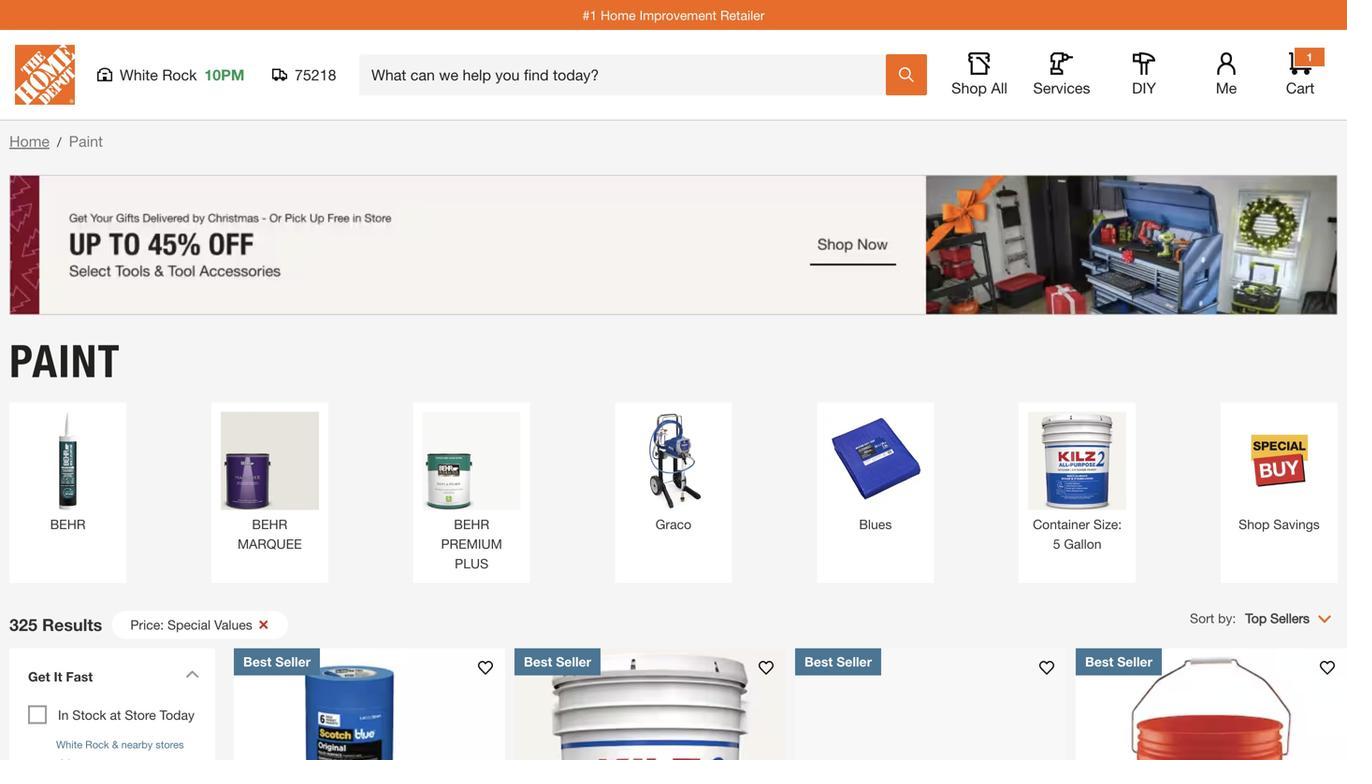 Task type: vqa. For each thing, say whether or not it's contained in the screenshot.
Me button
yes



Task type: describe. For each thing, give the bounding box(es) containing it.
day*
[[538, 7, 568, 23]]

store
[[125, 708, 156, 723]]

it
[[54, 670, 62, 685]]

What can we help you find today? search field
[[371, 55, 885, 95]]

cart
[[1286, 79, 1315, 97]]

scotchblue 1.88 in. x 60 yds. original multi-surface painter's tape (6-pack) image
[[234, 649, 505, 761]]

me
[[1216, 79, 1237, 97]]

5 gallon orange homer bucket image
[[1076, 649, 1347, 761]]

fast
[[66, 670, 93, 685]]

blues image
[[827, 412, 925, 510]]

gifts
[[385, 7, 421, 23]]

price: special values
[[130, 618, 252, 633]]

325
[[9, 615, 37, 635]]

get
[[356, 7, 381, 23]]

home
[[9, 132, 50, 150]]

items
[[795, 7, 827, 23]]

delivery
[[648, 7, 709, 23]]

behr image
[[19, 412, 117, 510]]

marquee
[[238, 537, 302, 552]]

best seller for '5 gallon orange homer bucket' image
[[1085, 655, 1153, 670]]

seller for all purpose 5 gal. white interior/exterior multi-surface primer, sealer, and stain blocker image
[[556, 655, 591, 670]]

shop for shop savings
[[1239, 517, 1270, 532]]

stores
[[156, 739, 184, 751]]

all
[[991, 79, 1008, 97]]

same-
[[496, 7, 538, 23]]

best for '5 gallon orange homer bucket' image
[[1085, 655, 1114, 670]]

graco
[[656, 517, 692, 532]]

1 vertical spatial paint
[[9, 335, 121, 389]]

caret icon image
[[185, 670, 199, 679]]

savings
[[1274, 517, 1320, 532]]

results
[[42, 615, 102, 635]]

the home depot logo image
[[15, 45, 75, 105]]

shop all
[[952, 79, 1008, 97]]

white for white rock 10pm
[[120, 66, 158, 84]]

stock
[[72, 708, 106, 723]]

behr for behr marquee
[[252, 517, 288, 532]]

day
[[619, 7, 645, 23]]

best for all purpose 5 gal. white interior/exterior multi-surface primer, sealer, and stain blocker image
[[524, 655, 552, 670]]

container size: 5 gallon
[[1033, 517, 1122, 552]]

behr marquee image
[[221, 412, 319, 510]]

diy
[[1132, 79, 1156, 97]]

blues link
[[827, 412, 925, 535]]

container size: 5 gallon image
[[1029, 412, 1127, 510]]

cart 1
[[1286, 51, 1315, 97]]

price:
[[130, 618, 164, 633]]

exclusions
[[889, 7, 952, 23]]

seller for scotchblue 1.88 in. x 60 yds. original multi-surface painter's tape (6-pack) image at bottom
[[275, 655, 311, 670]]

seller for ultra pure white image
[[837, 655, 872, 670]]

behr for behr
[[50, 517, 86, 532]]

top
[[1246, 611, 1267, 626]]

behr marquee link
[[221, 412, 319, 554]]

graco link
[[625, 412, 723, 535]]

at
[[110, 708, 121, 723]]

*order
[[713, 7, 751, 23]]

apply.
[[956, 7, 992, 23]]

in
[[58, 708, 69, 723]]

graco image
[[625, 412, 723, 510]]

special
[[168, 618, 211, 633]]

fast
[[425, 7, 456, 23]]

best seller for scotchblue 1.88 in. x 60 yds. original multi-surface painter's tape (6-pack) image at bottom
[[243, 655, 311, 670]]

325 results
[[9, 615, 102, 635]]

by:
[[1218, 611, 1236, 626]]

sort by: top sellers
[[1190, 611, 1310, 626]]

sellers
[[1271, 611, 1310, 626]]

0 vertical spatial paint
[[69, 132, 103, 150]]

get it fast link
[[19, 658, 206, 701]]



Task type: locate. For each thing, give the bounding box(es) containing it.
white for white rock & nearby stores
[[56, 739, 82, 751]]

0 horizontal spatial &
[[112, 739, 118, 751]]

1
[[1307, 51, 1313, 64]]

rock
[[162, 66, 197, 84], [85, 739, 109, 751]]

0 vertical spatial rock
[[162, 66, 197, 84]]

seller
[[275, 655, 311, 670], [556, 655, 591, 670], [837, 655, 872, 670], [1117, 655, 1153, 670]]

shop left all
[[952, 79, 987, 97]]

get
[[28, 670, 50, 685]]

0 horizontal spatial shop
[[952, 79, 987, 97]]

1 behr from the left
[[50, 517, 86, 532]]

5
[[1053, 537, 1061, 552]]

best seller
[[243, 655, 311, 670], [524, 655, 591, 670], [805, 655, 872, 670], [1085, 655, 1153, 670]]

/
[[57, 134, 61, 150]]

nearby
[[121, 739, 153, 751]]

behr marquee
[[238, 517, 302, 552]]

1 vertical spatial &
[[112, 739, 118, 751]]

sponsored banner image
[[9, 175, 1338, 315]]

behr premium plus image
[[423, 412, 521, 510]]

white rock 10pm
[[120, 66, 245, 84]]

& left nearby
[[112, 739, 118, 751]]

best seller for all purpose 5 gal. white interior/exterior multi-surface primer, sealer, and stain blocker image
[[524, 655, 591, 670]]

rock left 10pm
[[162, 66, 197, 84]]

me button
[[1197, 52, 1257, 97]]

behr premium plus
[[441, 517, 502, 572]]

rock down stock
[[85, 739, 109, 751]]

1 horizontal spatial &
[[571, 7, 579, 23]]

0 vertical spatial &
[[571, 7, 579, 23]]

container
[[1033, 517, 1090, 532]]

75218 button
[[272, 66, 337, 84]]

3 behr from the left
[[454, 517, 489, 532]]

shop inside button
[[952, 79, 987, 97]]

0 horizontal spatial white
[[56, 739, 82, 751]]

2 horizontal spatial behr
[[454, 517, 489, 532]]

shop savings image
[[1230, 412, 1329, 510]]

2 seller from the left
[[556, 655, 591, 670]]

10pm
[[204, 66, 245, 84]]

in stock at store today
[[58, 708, 195, 723]]

behr up marquee
[[252, 517, 288, 532]]

0 horizontal spatial rock
[[85, 739, 109, 751]]

get gifts fast with same-day* & next-day delivery *order select items by 4 p.m. exclusions apply.
[[356, 7, 992, 23]]

0 vertical spatial white
[[120, 66, 158, 84]]

1 vertical spatial shop
[[1239, 517, 1270, 532]]

best for scotchblue 1.88 in. x 60 yds. original multi-surface painter's tape (6-pack) image at bottom
[[243, 655, 272, 670]]

0 horizontal spatial behr
[[50, 517, 86, 532]]

2 best seller from the left
[[524, 655, 591, 670]]

white rock & nearby stores
[[56, 739, 184, 751]]

1 best from the left
[[243, 655, 272, 670]]

with
[[460, 7, 493, 23]]

75218
[[295, 66, 336, 84]]

white down in at the left of the page
[[56, 739, 82, 751]]

ultra pure white image
[[795, 649, 1067, 761]]

shop all button
[[950, 52, 1010, 97]]

select
[[754, 7, 791, 23]]

4 best seller from the left
[[1085, 655, 1153, 670]]

shop
[[952, 79, 987, 97], [1239, 517, 1270, 532]]

gallon
[[1064, 537, 1102, 552]]

services
[[1034, 79, 1091, 97]]

plus
[[455, 556, 489, 572]]

sort
[[1190, 611, 1215, 626]]

blues
[[859, 517, 892, 532]]

4 best from the left
[[1085, 655, 1114, 670]]

price: special values button
[[112, 612, 288, 640]]

container size: 5 gallon link
[[1029, 412, 1127, 554]]

in stock at store today link
[[58, 708, 195, 723]]

3 seller from the left
[[837, 655, 872, 670]]

behr premium plus link
[[423, 412, 521, 574]]

services button
[[1032, 52, 1092, 97]]

shop savings
[[1239, 517, 1320, 532]]

behr inside behr marquee
[[252, 517, 288, 532]]

behr for behr premium plus
[[454, 517, 489, 532]]

size:
[[1094, 517, 1122, 532]]

shop for shop all
[[952, 79, 987, 97]]

2 behr from the left
[[252, 517, 288, 532]]

&
[[571, 7, 579, 23], [112, 739, 118, 751]]

1 seller from the left
[[275, 655, 311, 670]]

3 best seller from the left
[[805, 655, 872, 670]]

0 vertical spatial shop
[[952, 79, 987, 97]]

behr down behr image
[[50, 517, 86, 532]]

white
[[120, 66, 158, 84], [56, 739, 82, 751]]

behr inside behr premium plus
[[454, 517, 489, 532]]

diy button
[[1114, 52, 1174, 97]]

all purpose 5 gal. white interior/exterior multi-surface primer, sealer, and stain blocker image
[[515, 649, 786, 761]]

get it fast
[[28, 670, 93, 685]]

rock for &
[[85, 739, 109, 751]]

1 vertical spatial white
[[56, 739, 82, 751]]

1 horizontal spatial shop
[[1239, 517, 1270, 532]]

home / paint
[[9, 132, 103, 150]]

home link
[[9, 132, 50, 150]]

1 horizontal spatial rock
[[162, 66, 197, 84]]

values
[[214, 618, 252, 633]]

premium
[[441, 537, 502, 552]]

best
[[243, 655, 272, 670], [524, 655, 552, 670], [805, 655, 833, 670], [1085, 655, 1114, 670]]

next-
[[583, 7, 619, 23]]

by
[[831, 7, 845, 23]]

behr up premium
[[454, 517, 489, 532]]

1 vertical spatial rock
[[85, 739, 109, 751]]

behr link
[[19, 412, 117, 535]]

4
[[849, 7, 856, 23]]

behr
[[50, 517, 86, 532], [252, 517, 288, 532], [454, 517, 489, 532]]

best for ultra pure white image
[[805, 655, 833, 670]]

shop left savings
[[1239, 517, 1270, 532]]

1 best seller from the left
[[243, 655, 311, 670]]

1 horizontal spatial white
[[120, 66, 158, 84]]

white left 10pm
[[120, 66, 158, 84]]

& right day* at left
[[571, 7, 579, 23]]

2 best from the left
[[524, 655, 552, 670]]

4 seller from the left
[[1117, 655, 1153, 670]]

3 best from the left
[[805, 655, 833, 670]]

shop savings link
[[1230, 412, 1329, 535]]

seller for '5 gallon orange homer bucket' image
[[1117, 655, 1153, 670]]

rock for 10pm
[[162, 66, 197, 84]]

p.m.
[[859, 7, 886, 23]]

1 horizontal spatial behr
[[252, 517, 288, 532]]

best seller for ultra pure white image
[[805, 655, 872, 670]]

today
[[160, 708, 195, 723]]

paint
[[69, 132, 103, 150], [9, 335, 121, 389]]



